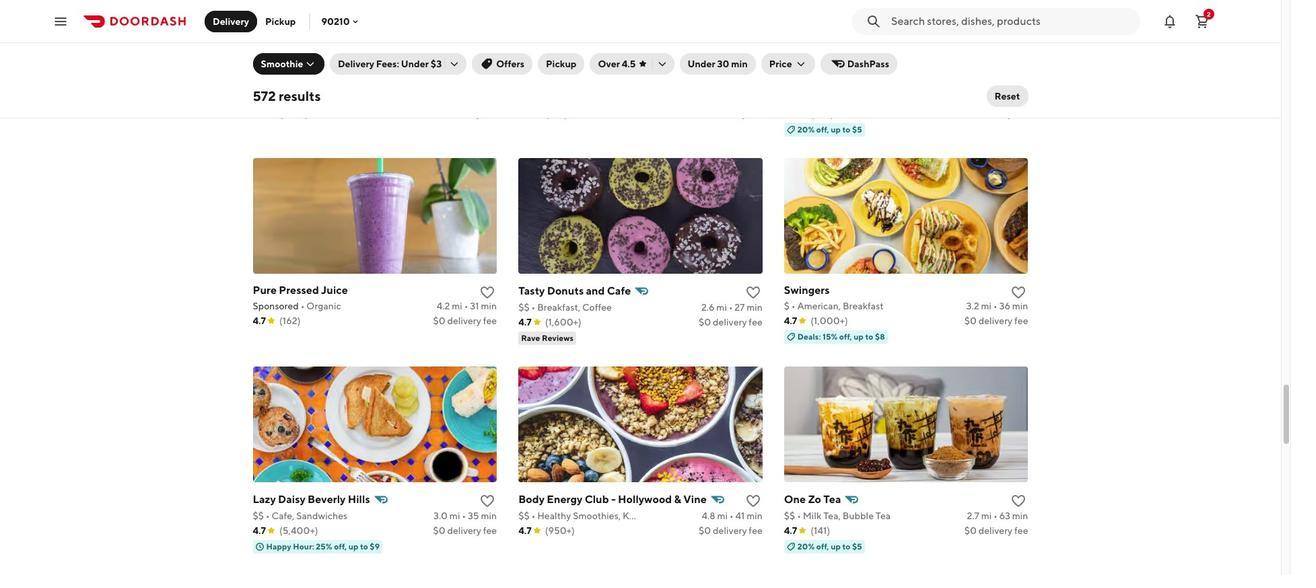 Task type: describe. For each thing, give the bounding box(es) containing it.
breakfast
[[843, 301, 884, 312]]

oakberry acai bowls & smoothies | santa monica
[[784, 76, 1030, 89]]

(162)
[[279, 316, 301, 326]]

jour-
[[305, 76, 341, 89]]

mi for 4.8
[[717, 511, 728, 522]]

$$ • breakfast, coffee
[[519, 302, 612, 313]]

$​0 delivery fee for (141)
[[965, 526, 1029, 536]]

delivery for (870+)
[[447, 108, 481, 119]]

to down acai
[[843, 124, 851, 134]]

4.7 for lazy daisy beverly hills
[[253, 526, 266, 536]]

rave
[[521, 333, 540, 343]]

$​0 for (1,600+)
[[699, 317, 711, 328]]

2.7 mi • 63 min
[[967, 511, 1029, 522]]

results
[[279, 88, 321, 104]]

• left cafe,
[[266, 511, 270, 522]]

(1,600+)
[[545, 317, 582, 328]]

deals: 15% off, up to $8
[[798, 332, 885, 342]]

• left 35
[[462, 511, 466, 522]]

delivery button
[[205, 10, 257, 32]]

4.8
[[702, 511, 716, 522]]

• inside soup du jour- $$ • soup, sandwiches
[[266, 93, 270, 104]]

min for 5.7 mi • 33 min
[[1013, 93, 1029, 104]]

0 vertical spatial pickup button
[[257, 10, 304, 32]]

• down body
[[532, 511, 536, 522]]

$​0 delivery fee for (249)
[[965, 108, 1029, 119]]

4.2 mi • 31 min
[[437, 301, 497, 312]]

4.2
[[437, 301, 450, 312]]

lazy
[[253, 493, 276, 506]]

deals:
[[798, 332, 821, 342]]

offers
[[496, 59, 525, 69]]

fees:
[[376, 59, 399, 69]]

25%
[[316, 542, 332, 552]]

31
[[470, 301, 479, 312]]

90210 button
[[321, 16, 361, 27]]

lazy daisy beverly hills
[[253, 493, 370, 506]]

4.7 for one zo tea
[[784, 526, 798, 536]]

$​0 for (154)
[[699, 108, 711, 119]]

• down pure pressed juice
[[301, 301, 305, 312]]

mi for 2.6
[[717, 302, 727, 313]]

$$ inside soup du jour- $$ • soup, sandwiches
[[253, 93, 264, 104]]

• down tasty
[[532, 302, 536, 313]]

fee for (154)
[[749, 108, 763, 119]]

4.7 for oakberry acai bowls & smoothies | santa monica
[[784, 108, 798, 119]]

$​0 for (950+)
[[699, 526, 711, 536]]

reviews
[[542, 333, 574, 343]]

30
[[717, 59, 730, 69]]

sponsored
[[253, 301, 299, 312]]

beverly
[[308, 493, 346, 506]]

delivery fees: under $3
[[338, 59, 442, 69]]

4.7 down "sponsored"
[[253, 316, 266, 326]]

up left $8
[[854, 332, 864, 342]]

off, right 25%
[[334, 542, 347, 552]]

$​0 for (141)
[[965, 526, 977, 536]]

41
[[736, 511, 745, 522]]

3.2
[[967, 301, 980, 312]]

1 horizontal spatial tea
[[876, 511, 891, 522]]

(249)
[[811, 108, 834, 119]]

20% off, up to $5 for zo
[[798, 542, 862, 552]]

juice
[[321, 284, 348, 297]]

3.0 mi • 35 min
[[434, 511, 497, 522]]

min for 4.2 mi • 31 min
[[481, 301, 497, 312]]

Store search: begin typing to search for stores available on DoorDash text field
[[892, 14, 1133, 29]]

(5,400+)
[[279, 526, 318, 536]]

club
[[585, 493, 609, 506]]

fee for (1,600+)
[[749, 317, 763, 328]]

delivery for (162)
[[447, 316, 481, 326]]

35
[[468, 511, 479, 522]]

min inside button
[[732, 59, 748, 69]]

acai
[[834, 76, 856, 89]]

$​0 delivery fee for (154)
[[699, 108, 763, 119]]

1 horizontal spatial &
[[891, 76, 898, 89]]

du
[[287, 76, 303, 89]]

36
[[1000, 301, 1011, 312]]

delivery for delivery
[[213, 16, 249, 27]]

rave reviews
[[521, 333, 574, 343]]

|
[[955, 76, 960, 89]]

• left "milk"
[[797, 511, 801, 522]]

tasty
[[519, 285, 545, 297]]

2
[[1207, 10, 1211, 18]]

$$ • cafe, sandwiches
[[253, 511, 348, 522]]

fee for (141)
[[1015, 526, 1029, 536]]

min for 2.7 mi • 63 min
[[1013, 511, 1029, 522]]

• left 31
[[464, 301, 468, 312]]

$$ • healthy smoothies, keto
[[519, 511, 643, 522]]

delivery for delivery fees: under $3
[[338, 59, 374, 69]]

zo
[[808, 493, 822, 506]]

oakberry
[[784, 76, 832, 89]]

delivery for (249)
[[979, 108, 1013, 119]]

• left the 33
[[994, 93, 998, 104]]

$5 for tea
[[852, 542, 862, 552]]

healthy
[[537, 511, 571, 522]]

monica
[[993, 76, 1030, 89]]

one zo tea
[[784, 493, 841, 506]]

$9
[[370, 542, 380, 552]]

$3
[[431, 59, 442, 69]]

• left 27
[[729, 302, 733, 313]]

• left 36 at the bottom
[[994, 301, 998, 312]]

1 vertical spatial &
[[674, 493, 681, 506]]

soup,
[[272, 93, 296, 104]]

reset button
[[987, 86, 1029, 107]]

min for 2.6 mi • 27 min
[[747, 302, 763, 313]]

to left $8
[[866, 332, 874, 342]]

cafe
[[607, 285, 631, 297]]

delivery for (950+)
[[713, 526, 747, 536]]

dashpass button
[[821, 53, 898, 75]]

click to add this store to your saved list image for body energy club - hollywood & vine
[[745, 493, 761, 510]]

american,
[[798, 301, 841, 312]]

click to add this store to your saved list image for 31
[[480, 285, 496, 301]]

smoothies,
[[573, 511, 621, 522]]

delivery for (141)
[[979, 526, 1013, 536]]

over 4.5
[[598, 59, 636, 69]]

572 results
[[253, 88, 321, 104]]

$$ for body energy club - hollywood & vine
[[519, 511, 530, 522]]

2.6 mi • 27 min
[[702, 302, 763, 313]]

keto
[[623, 511, 643, 522]]

fee for (162)
[[483, 316, 497, 326]]

delivery for (1,600+)
[[713, 317, 747, 328]]

happy
[[266, 542, 291, 552]]

pure pressed juice
[[253, 284, 348, 297]]

off, down (249)
[[817, 124, 829, 134]]

smoothies
[[900, 76, 953, 89]]

• left 63
[[994, 511, 998, 522]]

over 4.5 button
[[590, 53, 674, 75]]

(141)
[[811, 526, 830, 536]]

and
[[586, 285, 605, 297]]

$​0 for (1,000+)
[[965, 316, 977, 326]]

fee for (870+)
[[483, 108, 497, 119]]

vine
[[684, 493, 707, 506]]

reset
[[995, 91, 1021, 102]]

4.6
[[253, 108, 267, 119]]

$$ for tasty donuts and cafe
[[519, 302, 530, 313]]



Task type: vqa. For each thing, say whether or not it's contained in the screenshot.
$$ • Breakfast, Coffee
yes



Task type: locate. For each thing, give the bounding box(es) containing it.
delivery for (1,000+)
[[979, 316, 1013, 326]]

0 horizontal spatial under
[[401, 59, 429, 69]]

delivery down offers button
[[447, 108, 481, 119]]

(1,000+)
[[811, 316, 848, 326]]

$​0 delivery fee for (950+)
[[699, 526, 763, 536]]

under 30 min button
[[680, 53, 756, 75]]

$​0 delivery fee for (162)
[[433, 316, 497, 326]]

mi right 2.6 at the bottom of the page
[[717, 302, 727, 313]]

$​0 for (5,400+)
[[433, 526, 446, 536]]

20% off, up to $5 down (249)
[[798, 124, 862, 134]]

to left $9
[[360, 542, 368, 552]]

delivery for (154)
[[713, 108, 747, 119]]

cafe,
[[272, 511, 295, 522]]

• right $
[[792, 301, 796, 312]]

1 vertical spatial 20% off, up to $5
[[798, 542, 862, 552]]

$​0 delivery fee down $3
[[433, 108, 497, 119]]

soup du jour- $$ • soup, sandwiches
[[253, 76, 349, 104]]

$​0 delivery fee down 3.0 mi • 35 min
[[433, 526, 497, 536]]

mi right 5.7
[[982, 93, 992, 104]]

smoothie
[[261, 59, 303, 69]]

pure
[[253, 284, 277, 297]]

pickup for right pickup button
[[546, 59, 577, 69]]

$​0 for (870+)
[[433, 108, 446, 119]]

$​0 down 4.2
[[433, 316, 446, 326]]

1 vertical spatial sandwiches
[[296, 511, 348, 522]]

click to add this store to your saved list image up 2.6 mi • 27 min
[[745, 285, 761, 301]]

up down $$ • milk tea, bubble tea
[[831, 542, 841, 552]]

mi for 4.2
[[452, 301, 463, 312]]

20% down (141)
[[798, 542, 815, 552]]

63
[[1000, 511, 1011, 522]]

1 horizontal spatial 4.5
[[622, 59, 636, 69]]

$$ down lazy
[[253, 511, 264, 522]]

$8
[[875, 332, 885, 342]]

fee down reset button
[[1015, 108, 1029, 119]]

pickup button
[[257, 10, 304, 32], [538, 53, 585, 75]]

bowls
[[858, 76, 888, 89]]

1 under from the left
[[401, 59, 429, 69]]

under 30 min
[[688, 59, 748, 69]]

33
[[1000, 93, 1011, 104]]

$$
[[253, 93, 264, 104], [519, 302, 530, 313], [253, 511, 264, 522], [519, 511, 530, 522], [784, 511, 796, 522]]

mi for 2.7
[[982, 511, 992, 522]]

2 under from the left
[[688, 59, 716, 69]]

click to add this store to your saved list image up 3.0 mi • 35 min
[[480, 493, 496, 510]]

4.7 left (249)
[[784, 108, 798, 119]]

sponsored • organic
[[253, 301, 341, 312]]

pickup
[[265, 16, 296, 27], [546, 59, 577, 69]]

$​0 delivery fee down 4.8 mi • 41 min
[[699, 526, 763, 536]]

$​0 delivery fee for (1,600+)
[[699, 317, 763, 328]]

under left $3
[[401, 59, 429, 69]]

fee down price button
[[749, 108, 763, 119]]

bubble
[[843, 511, 874, 522]]

4.7 up the rave
[[519, 317, 532, 328]]

organic
[[307, 301, 341, 312]]

sandwiches down jour-
[[298, 93, 349, 104]]

delivery down 4.8 mi • 41 min
[[713, 526, 747, 536]]

4.7 down $
[[784, 316, 798, 326]]

1 horizontal spatial pickup
[[546, 59, 577, 69]]

sandwiches
[[298, 93, 349, 104], [296, 511, 348, 522]]

pickup left over in the left top of the page
[[546, 59, 577, 69]]

1 horizontal spatial pickup button
[[538, 53, 585, 75]]

min right the 33
[[1013, 93, 1029, 104]]

pickup button left over in the left top of the page
[[538, 53, 585, 75]]

delivery
[[447, 108, 481, 119], [713, 108, 747, 119], [979, 108, 1013, 119], [447, 316, 481, 326], [979, 316, 1013, 326], [713, 317, 747, 328], [447, 526, 481, 536], [713, 526, 747, 536], [979, 526, 1013, 536]]

delivery
[[213, 16, 249, 27], [338, 59, 374, 69]]

delivery down 5.7 mi • 33 min on the top right of page
[[979, 108, 1013, 119]]

0 vertical spatial $5
[[852, 124, 862, 134]]

20% off, up to $5 down (141)
[[798, 542, 862, 552]]

sandwiches down the beverly
[[296, 511, 348, 522]]

tea right bubble
[[876, 511, 891, 522]]

click to add this store to your saved list image right 36 at the bottom
[[1011, 285, 1027, 301]]

$5
[[852, 124, 862, 134], [852, 542, 862, 552]]

click to add this store to your saved list image
[[1011, 76, 1027, 92], [745, 285, 761, 301], [745, 493, 761, 510]]

20% off, up to $5
[[798, 124, 862, 134], [798, 542, 862, 552]]

• left 41
[[730, 511, 734, 522]]

$​0 down 3.0 at bottom left
[[433, 526, 446, 536]]

572
[[253, 88, 276, 104]]

min for 4.8 mi • 41 min
[[747, 511, 763, 522]]

•
[[266, 93, 270, 104], [994, 93, 998, 104], [301, 301, 305, 312], [464, 301, 468, 312], [792, 301, 796, 312], [994, 301, 998, 312], [532, 302, 536, 313], [729, 302, 733, 313], [266, 511, 270, 522], [462, 511, 466, 522], [532, 511, 536, 522], [730, 511, 734, 522], [797, 511, 801, 522], [994, 511, 998, 522]]

4.7
[[784, 108, 798, 119], [253, 316, 266, 326], [784, 316, 798, 326], [519, 317, 532, 328], [253, 526, 266, 536], [519, 526, 532, 536], [784, 526, 798, 536]]

click to add this store to your saved list image up 5.7 mi • 33 min on the top right of page
[[1011, 76, 1027, 92]]

2.6
[[702, 302, 715, 313]]

0 horizontal spatial 4.5
[[519, 108, 532, 119]]

energy
[[547, 493, 583, 506]]

$ • american, breakfast
[[784, 301, 884, 312]]

4.7 down lazy
[[253, 526, 266, 536]]

over
[[598, 59, 620, 69]]

5.7 mi • 33 min
[[967, 93, 1029, 104]]

click to add this store to your saved list image up 2.7 mi • 63 min
[[1011, 493, 1027, 510]]

0 vertical spatial delivery
[[213, 16, 249, 27]]

off, down (141)
[[817, 542, 829, 552]]

delivery down 3.2 mi • 36 min
[[979, 316, 1013, 326]]

off,
[[817, 124, 829, 134], [840, 332, 852, 342], [334, 542, 347, 552], [817, 542, 829, 552]]

fee down 4.8 mi • 41 min
[[749, 526, 763, 536]]

tea,
[[824, 511, 841, 522]]

1 $5 from the top
[[852, 124, 862, 134]]

mi right 4.2
[[452, 301, 463, 312]]

1 vertical spatial pickup
[[546, 59, 577, 69]]

up
[[831, 124, 841, 134], [854, 332, 864, 342], [349, 542, 359, 552], [831, 542, 841, 552]]

fee down 3.2 mi • 36 min
[[1015, 316, 1029, 326]]

tasty donuts and cafe
[[519, 285, 631, 297]]

$​0 down 5.7
[[965, 108, 977, 119]]

min right 63
[[1013, 511, 1029, 522]]

$​0
[[433, 108, 446, 119], [699, 108, 711, 119], [965, 108, 977, 119], [433, 316, 446, 326], [965, 316, 977, 326], [699, 317, 711, 328], [433, 526, 446, 536], [699, 526, 711, 536], [965, 526, 977, 536]]

$$ for one zo tea
[[784, 511, 796, 522]]

price
[[770, 59, 792, 69]]

min for 3.0 mi • 35 min
[[481, 511, 497, 522]]

0 horizontal spatial tea
[[824, 493, 841, 506]]

fee for (950+)
[[749, 526, 763, 536]]

(870+)
[[280, 108, 308, 119]]

0 vertical spatial 20%
[[798, 124, 815, 134]]

2 button
[[1189, 8, 1216, 35]]

daisy
[[278, 493, 306, 506]]

2 20% from the top
[[798, 542, 815, 552]]

1 vertical spatial click to add this store to your saved list image
[[745, 285, 761, 301]]

20% down (249)
[[798, 124, 815, 134]]

fee for (249)
[[1015, 108, 1029, 119]]

hollywood
[[618, 493, 672, 506]]

&
[[891, 76, 898, 89], [674, 493, 681, 506]]

mi right 3.2
[[981, 301, 992, 312]]

up down (249)
[[831, 124, 841, 134]]

tea up "tea,"
[[824, 493, 841, 506]]

1 vertical spatial 20%
[[798, 542, 815, 552]]

0 vertical spatial sandwiches
[[298, 93, 349, 104]]

20%
[[798, 124, 815, 134], [798, 542, 815, 552]]

0 vertical spatial tea
[[824, 493, 841, 506]]

to down $$ • milk tea, bubble tea
[[843, 542, 851, 552]]

min right 31
[[481, 301, 497, 312]]

$$ for lazy daisy beverly hills
[[253, 511, 264, 522]]

$​0 down 2.6 at the bottom of the page
[[699, 317, 711, 328]]

fee for (5,400+)
[[483, 526, 497, 536]]

delivery for (5,400+)
[[447, 526, 481, 536]]

milk
[[803, 511, 822, 522]]

swingers
[[784, 284, 830, 297]]

1 vertical spatial $5
[[852, 542, 862, 552]]

4.5 inside over 4.5 button
[[622, 59, 636, 69]]

0 vertical spatial pickup
[[265, 16, 296, 27]]

mi for 3.2
[[981, 301, 992, 312]]

2 20% off, up to $5 from the top
[[798, 542, 862, 552]]

0 vertical spatial click to add this store to your saved list image
[[1011, 76, 1027, 92]]

up left $9
[[349, 542, 359, 552]]

fee down 4.2 mi • 31 min
[[483, 316, 497, 326]]

under
[[401, 59, 429, 69], [688, 59, 716, 69]]

min right the '30'
[[732, 59, 748, 69]]

20% for one
[[798, 542, 815, 552]]

& left vine
[[674, 493, 681, 506]]

0 horizontal spatial pickup
[[265, 16, 296, 27]]

4.5
[[622, 59, 636, 69], [519, 108, 532, 119]]

1 vertical spatial 4.5
[[519, 108, 532, 119]]

fee for (1,000+)
[[1015, 316, 1029, 326]]

0 vertical spatial 4.5
[[622, 59, 636, 69]]

3.0
[[434, 511, 448, 522]]

$$ • milk tea, bubble tea
[[784, 511, 891, 522]]

& right bowls
[[891, 76, 898, 89]]

fee down 3.0 mi • 35 min
[[483, 526, 497, 536]]

under inside button
[[688, 59, 716, 69]]

dashpass
[[848, 59, 890, 69]]

fee down 2.7 mi • 63 min
[[1015, 526, 1029, 536]]

mi right 2.7 at right bottom
[[982, 511, 992, 522]]

27
[[735, 302, 745, 313]]

3 items, open order cart image
[[1195, 13, 1211, 29]]

pickup for topmost pickup button
[[265, 16, 296, 27]]

$​0 delivery fee down 5.7 mi • 33 min on the top right of page
[[965, 108, 1029, 119]]

pickup up smoothie
[[265, 16, 296, 27]]

click to add this store to your saved list image right 31
[[480, 285, 496, 301]]

open menu image
[[53, 13, 69, 29]]

0 vertical spatial 20% off, up to $5
[[798, 124, 862, 134]]

$​0 down 2.7 at right bottom
[[965, 526, 977, 536]]

$​0 delivery fee down 4.2 mi • 31 min
[[433, 316, 497, 326]]

0 horizontal spatial delivery
[[213, 16, 249, 27]]

$​0 down 4.8 on the bottom right of page
[[699, 526, 711, 536]]

$$ down "one"
[[784, 511, 796, 522]]

body
[[519, 493, 545, 506]]

happy hour: 25% off, up to $9
[[266, 542, 380, 552]]

$​0 down $3
[[433, 108, 446, 119]]

coffee
[[582, 302, 612, 313]]

pickup button up smoothie
[[257, 10, 304, 32]]

1 horizontal spatial delivery
[[338, 59, 374, 69]]

delivery down the '30'
[[713, 108, 747, 119]]

min right 36 at the bottom
[[1013, 301, 1029, 312]]

delivery down 2.6 mi • 27 min
[[713, 317, 747, 328]]

delivery inside button
[[213, 16, 249, 27]]

breakfast,
[[537, 302, 581, 313]]

click to add this store to your saved list image for tasty donuts and cafe
[[745, 285, 761, 301]]

4.7 for tasty donuts and cafe
[[519, 317, 532, 328]]

2 $5 from the top
[[852, 542, 862, 552]]

min right 35
[[481, 511, 497, 522]]

$​0 delivery fee for (870+)
[[433, 108, 497, 119]]

1 vertical spatial tea
[[876, 511, 891, 522]]

click to add this store to your saved list image for 36
[[1011, 285, 1027, 301]]

$​0 down under 30 min button
[[699, 108, 711, 119]]

$$ up 4.6
[[253, 93, 264, 104]]

click to add this store to your saved list image up 4.8 mi • 41 min
[[745, 493, 761, 510]]

0 horizontal spatial pickup button
[[257, 10, 304, 32]]

$​0 for (249)
[[965, 108, 977, 119]]

mi right 4.8 on the bottom right of page
[[717, 511, 728, 522]]

delivery down 3.0 mi • 35 min
[[447, 526, 481, 536]]

3.2 mi • 36 min
[[967, 301, 1029, 312]]

min for 3.2 mi • 36 min
[[1013, 301, 1029, 312]]

5.7
[[967, 93, 980, 104]]

20% for oakberry
[[798, 124, 815, 134]]

click to add this store to your saved list image for 35
[[480, 493, 496, 510]]

1 vertical spatial pickup button
[[538, 53, 585, 75]]

2 vertical spatial click to add this store to your saved list image
[[745, 493, 761, 510]]

0 horizontal spatial &
[[674, 493, 681, 506]]

$​0 for (162)
[[433, 316, 446, 326]]

1 20% from the top
[[798, 124, 815, 134]]

under left the '30'
[[688, 59, 716, 69]]

donuts
[[547, 285, 584, 297]]

sandwiches inside soup du jour- $$ • soup, sandwiches
[[298, 93, 349, 104]]

$5 down bubble
[[852, 542, 862, 552]]

$5 down acai
[[852, 124, 862, 134]]

$5 for bowls
[[852, 124, 862, 134]]

• left soup,
[[266, 93, 270, 104]]

to
[[843, 124, 851, 134], [866, 332, 874, 342], [360, 542, 368, 552], [843, 542, 851, 552]]

4.5 right over in the left top of the page
[[622, 59, 636, 69]]

soup
[[253, 76, 284, 89]]

0 vertical spatial &
[[891, 76, 898, 89]]

1 horizontal spatial under
[[688, 59, 716, 69]]

15%
[[823, 332, 838, 342]]

notification bell image
[[1162, 13, 1178, 29]]

min right 27
[[747, 302, 763, 313]]

delivery down 4.2 mi • 31 min
[[447, 316, 481, 326]]

hour:
[[293, 542, 314, 552]]

1 vertical spatial delivery
[[338, 59, 374, 69]]

$​0 delivery fee down 2.6 mi • 27 min
[[699, 317, 763, 328]]

smoothie button
[[253, 53, 325, 75]]

click to add this store to your saved list image for 63
[[1011, 493, 1027, 510]]

$​0 delivery fee down 2.7 mi • 63 min
[[965, 526, 1029, 536]]

(154)
[[546, 108, 568, 119]]

click to add this store to your saved list image
[[480, 285, 496, 301], [1011, 285, 1027, 301], [480, 493, 496, 510], [1011, 493, 1027, 510]]

tea
[[824, 493, 841, 506], [876, 511, 891, 522]]

mi for 3.0
[[450, 511, 460, 522]]

off, right the 15%
[[840, 332, 852, 342]]

one
[[784, 493, 806, 506]]

(950+)
[[545, 526, 575, 536]]

mi for 5.7
[[982, 93, 992, 104]]

4.7 for body energy club - hollywood & vine
[[519, 526, 532, 536]]

click to add this store to your saved list image for oakberry acai bowls & smoothies | santa monica
[[1011, 76, 1027, 92]]

4.8 mi • 41 min
[[702, 511, 763, 522]]

$​0 delivery fee for (1,000+)
[[965, 316, 1029, 326]]

hills
[[348, 493, 370, 506]]

1 20% off, up to $5 from the top
[[798, 124, 862, 134]]

$
[[784, 301, 790, 312]]

20% off, up to $5 for acai
[[798, 124, 862, 134]]

$​0 down 3.2
[[965, 316, 977, 326]]

90210
[[321, 16, 350, 27]]

$​0 delivery fee for (5,400+)
[[433, 526, 497, 536]]



